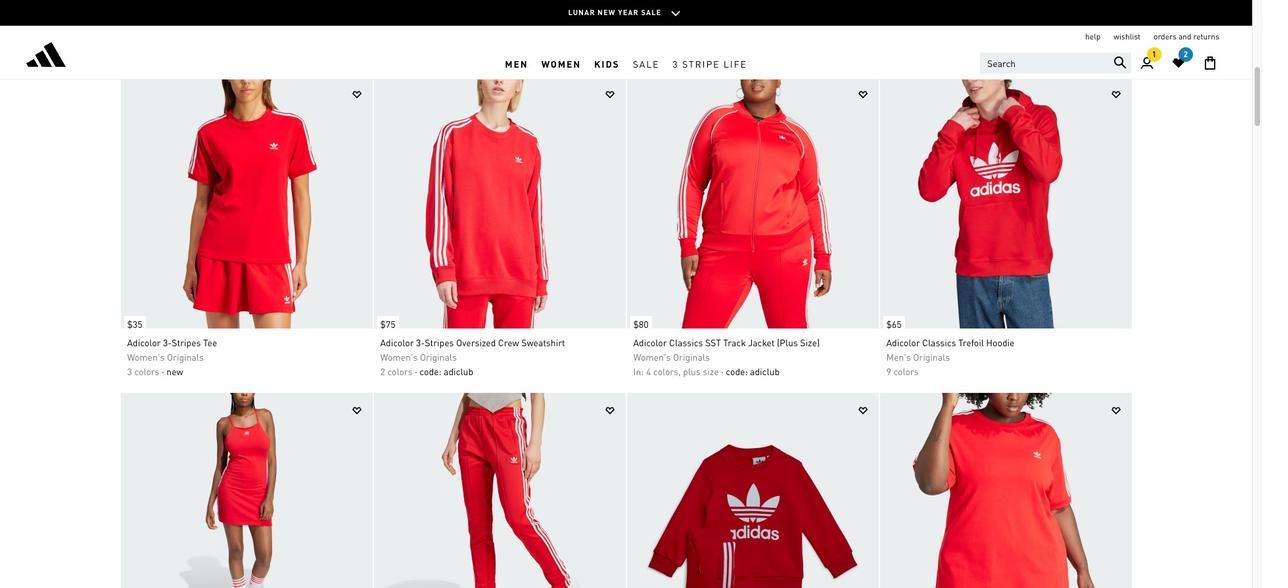 Task type: locate. For each thing, give the bounding box(es) containing it.
9
[[887, 366, 892, 377]]

classics left trefoil on the bottom right of the page
[[923, 337, 956, 348]]

size) left the adibreak
[[849, 20, 868, 32]]

men's originals red adicolor woven firebird track top image
[[374, 0, 626, 12]]

adiclub down jacket
[[750, 366, 780, 377]]

sweatshirt
[[522, 337, 565, 348]]

0 vertical spatial (plus
[[825, 20, 846, 32]]

size left life
[[703, 49, 719, 61]]

in: left 4
[[634, 366, 644, 377]]

1 vertical spatial in:
[[634, 366, 644, 377]]

0 horizontal spatial track
[[479, 20, 502, 32]]

classics for 3-
[[669, 20, 703, 32]]

0 horizontal spatial 2
[[380, 366, 385, 377]]

originals up new
[[167, 351, 204, 363]]

1 vertical spatial sale
[[633, 58, 660, 69]]

0 vertical spatial colors,
[[654, 49, 681, 61]]

tee
[[203, 337, 217, 348]]

3 originals from the left
[[673, 351, 710, 363]]

women's originals red adicolor classics sst track jacket (plus size) image
[[627, 77, 879, 329]]

2 down $75
[[380, 366, 385, 377]]

orders and returns link
[[1154, 32, 1220, 42]]

adicolor inside "adicolor classics trefoil hoodie men's originals 9 colors"
[[887, 337, 920, 348]]

size
[[703, 49, 719, 61], [703, 366, 719, 377]]

adibreak pants link
[[880, 12, 1132, 76]]

1 horizontal spatial 2
[[646, 49, 651, 61]]

0 vertical spatial 3
[[673, 58, 679, 69]]

men link
[[499, 48, 535, 79]]

0 horizontal spatial women's
[[127, 351, 165, 363]]

colors, right 4
[[654, 366, 681, 377]]

women's originals red adicolor classics 3-stripes v-neck maxi dress (plus size) image
[[627, 0, 879, 12]]

track right the sst
[[724, 337, 746, 348]]

men's originals red adicolor classics trefoil hoodie image
[[880, 77, 1132, 329]]

stripes left v-
[[714, 20, 743, 32]]

plus
[[683, 49, 701, 61], [683, 366, 701, 377]]

1 colors from the left
[[134, 366, 160, 377]]

originals inside adicolor 3-stripes oversized crew sweatshirt women's originals 2 colors · code: adiclub
[[420, 351, 457, 363]]

1 plus from the top
[[683, 49, 701, 61]]

adicolor down $60
[[634, 20, 667, 32]]

adicolor down $75
[[380, 337, 414, 348]]

plus right 4
[[683, 366, 701, 377]]

size down the sst
[[703, 366, 719, 377]]

colors
[[134, 366, 160, 377], [388, 366, 413, 377], [894, 366, 919, 377]]

adicolor for adicolor classics trefoil hoodie men's originals 9 colors
[[887, 337, 920, 348]]

kids
[[595, 58, 620, 69]]

colors down men's
[[894, 366, 919, 377]]

adicolor 3-stripes tee women's originals 3 colors · new
[[127, 337, 217, 377]]

0 horizontal spatial colors
[[134, 366, 160, 377]]

track
[[479, 20, 502, 32], [724, 337, 746, 348]]

3 women's from the left
[[634, 351, 671, 363]]

adicolor for adicolor classics 3-stripes v-neck maxi dress (plus size)
[[634, 20, 667, 32]]

sst
[[706, 337, 721, 348]]

0 vertical spatial plus
[[683, 49, 701, 61]]

classics
[[669, 20, 703, 32], [669, 337, 703, 348], [923, 337, 956, 348]]

2 plus from the top
[[683, 366, 701, 377]]

2 colors from the left
[[388, 366, 413, 377]]

track inside adicolor classics sst track jacket (plus size) women's originals in: 4 colors, plus size · code: adiclub
[[724, 337, 746, 348]]

pants
[[925, 20, 949, 32]]

3-stripes leggings
[[127, 20, 205, 32]]

2 colors, from the top
[[654, 366, 681, 377]]

0 vertical spatial size)
[[849, 20, 868, 32]]

adiclub inside adicolor classics sst track jacket (plus size) women's originals in: 4 colors, plus size · code: adiclub
[[750, 366, 780, 377]]

3 colors from the left
[[894, 366, 919, 377]]

size inside adicolor classics sst track jacket (plus size) women's originals in: 4 colors, plus size · code: adiclub
[[703, 366, 719, 377]]

0 vertical spatial size
[[703, 49, 719, 61]]

classics inside adicolor classics sst track jacket (plus size) women's originals in: 4 colors, plus size · code: adiclub
[[669, 337, 703, 348]]

adiclub down neck
[[750, 49, 780, 61]]

0 horizontal spatial (plus
[[777, 337, 798, 348]]

originals down the sst
[[673, 351, 710, 363]]

stripes left 'oversized'
[[425, 337, 454, 348]]

originals inside adicolor classics sst track jacket (plus size) women's originals in: 4 colors, plus size · code: adiclub
[[673, 351, 710, 363]]

women's
[[127, 351, 165, 363], [380, 351, 418, 363], [634, 351, 671, 363]]

crew
[[498, 337, 519, 348]]

1 horizontal spatial track
[[724, 337, 746, 348]]

sale right 'year'
[[641, 8, 662, 17]]

2
[[646, 49, 651, 61], [1184, 49, 1188, 59], [380, 366, 385, 377]]

1 vertical spatial size
[[703, 366, 719, 377]]

originals inside "adicolor classics trefoil hoodie men's originals 9 colors"
[[914, 351, 950, 363]]

plus inside adicolor classics sst track jacket (plus size) women's originals in: 4 colors, plus size · code: adiclub
[[683, 366, 701, 377]]

3- up new
[[163, 337, 172, 348]]

1 horizontal spatial 3
[[673, 58, 679, 69]]

Search field
[[980, 53, 1132, 74]]

size) right jacket
[[801, 337, 820, 348]]

1 vertical spatial plus
[[683, 366, 701, 377]]

3- up "in: 2 colors, plus size · code: adiclub"
[[706, 20, 714, 32]]

size)
[[849, 20, 868, 32], [801, 337, 820, 348]]

2 women's from the left
[[380, 351, 418, 363]]

sale right the kids
[[633, 58, 660, 69]]

sale inside main navigation element
[[633, 58, 660, 69]]

colors for 9
[[894, 366, 919, 377]]

3 inside main navigation element
[[673, 58, 679, 69]]

classics up "in: 2 colors, plus size · code: adiclub"
[[669, 20, 703, 32]]

3-
[[127, 20, 136, 32], [706, 20, 714, 32], [163, 337, 172, 348], [416, 337, 425, 348]]

adicolor 3-stripes oversized crew sweatshirt women's originals 2 colors · code: adiclub
[[380, 337, 565, 377]]

colors down $75
[[388, 366, 413, 377]]

2 right kids link
[[646, 49, 651, 61]]

adicolor down $35
[[127, 337, 161, 348]]

1 horizontal spatial colors
[[388, 366, 413, 377]]

jacket
[[748, 337, 775, 348]]

wishlist link
[[1114, 32, 1141, 42]]

3
[[673, 58, 679, 69], [127, 366, 132, 377]]

orders
[[1154, 32, 1177, 41]]

3 stripe life
[[673, 58, 748, 69]]

dress
[[799, 20, 823, 32]]

2 horizontal spatial women's
[[634, 351, 671, 363]]

in: right kids link
[[634, 49, 644, 61]]

adicolor inside adicolor classics sst track jacket (plus size) women's originals in: 4 colors, plus size · code: adiclub
[[634, 337, 667, 348]]

main navigation element
[[300, 48, 953, 79]]

1 vertical spatial (plus
[[777, 337, 798, 348]]

leggings
[[167, 20, 205, 32]]

4 originals from the left
[[914, 351, 950, 363]]

code: inside adicolor classics sst track jacket (plus size) women's originals in: 4 colors, plus size · code: adiclub
[[726, 366, 748, 377]]

adicolor inside adicolor woven firebird track top link
[[380, 20, 414, 32]]

colors inside adicolor 3-stripes tee women's originals 3 colors · new
[[134, 366, 160, 377]]

sale link
[[626, 48, 666, 79]]

1 vertical spatial colors,
[[654, 366, 681, 377]]

and
[[1179, 32, 1192, 41]]

0 vertical spatial in:
[[634, 49, 644, 61]]

0 horizontal spatial 3
[[127, 366, 132, 377]]

adicolor inside adicolor 3-stripes tee women's originals 3 colors · new
[[127, 337, 161, 348]]

stripes
[[136, 20, 165, 32], [714, 20, 743, 32], [172, 337, 201, 348], [425, 337, 454, 348]]

2 horizontal spatial 2
[[1184, 49, 1188, 59]]

originals
[[167, 351, 204, 363], [420, 351, 457, 363], [673, 351, 710, 363], [914, 351, 950, 363]]

classics inside "adicolor classics trefoil hoodie men's originals 9 colors"
[[923, 337, 956, 348]]

hoodie
[[987, 337, 1015, 348]]

colors inside "adicolor classics trefoil hoodie men's originals 9 colors"
[[894, 366, 919, 377]]

adicolor down the $80
[[634, 337, 667, 348]]

2 down orders and returns link
[[1184, 49, 1188, 59]]

1 originals from the left
[[167, 351, 204, 363]]

colors left new
[[134, 366, 160, 377]]

wishlist
[[1114, 32, 1141, 41]]

adicolor for adicolor 3-stripes tee women's originals 3 colors · new
[[127, 337, 161, 348]]

$60
[[634, 2, 649, 14]]

adicolor inside adicolor 3-stripes oversized crew sweatshirt women's originals 2 colors · code: adiclub
[[380, 337, 414, 348]]

women's up 4
[[634, 351, 671, 363]]

(plus
[[825, 20, 846, 32], [777, 337, 798, 348]]

women's down $35
[[127, 351, 165, 363]]

code:
[[726, 49, 748, 61], [420, 366, 442, 377], [726, 366, 748, 377]]

women's down $75
[[380, 351, 418, 363]]

3 left new
[[127, 366, 132, 377]]

adicolor left woven
[[380, 20, 414, 32]]

2 in: from the top
[[634, 366, 644, 377]]

1 vertical spatial track
[[724, 337, 746, 348]]

adicolor for adicolor 3-stripes oversized crew sweatshirt women's originals 2 colors · code: adiclub
[[380, 337, 414, 348]]

colors,
[[654, 49, 681, 61], [654, 366, 681, 377]]

originals down 'oversized'
[[420, 351, 457, 363]]

(plus right the dress
[[825, 20, 846, 32]]

adicolor
[[380, 20, 414, 32], [634, 20, 667, 32], [127, 337, 161, 348], [380, 337, 414, 348], [634, 337, 667, 348], [887, 337, 920, 348]]

women's inside adicolor 3-stripes oversized crew sweatshirt women's originals 2 colors · code: adiclub
[[380, 351, 418, 363]]

women's originals red adicolor sst track pants image
[[374, 393, 626, 589]]

track left top
[[479, 20, 502, 32]]

stripes left tee
[[172, 337, 201, 348]]

classics for trefoil
[[923, 337, 956, 348]]

colors, left the stripe
[[654, 49, 681, 61]]

adicolor classics 3-stripes v-neck maxi dress (plus size)
[[634, 20, 868, 32]]

1 vertical spatial 3
[[127, 366, 132, 377]]

· inside adicolor 3-stripes oversized crew sweatshirt women's originals 2 colors · code: adiclub
[[415, 366, 417, 377]]

$60 link
[[627, 0, 652, 16]]

2 originals from the left
[[420, 351, 457, 363]]

adicolor classics sst track jacket (plus size) women's originals in: 4 colors, plus size · code: adiclub
[[634, 337, 820, 377]]

3 left the stripe
[[673, 58, 679, 69]]

adicolor up men's
[[887, 337, 920, 348]]

2 size from the top
[[703, 366, 719, 377]]

0 vertical spatial track
[[479, 20, 502, 32]]

classics left the sst
[[669, 337, 703, 348]]

1 vertical spatial size)
[[801, 337, 820, 348]]

women's inside adicolor classics sst track jacket (plus size) women's originals in: 4 colors, plus size · code: adiclub
[[634, 351, 671, 363]]

1 size from the top
[[703, 49, 719, 61]]

originals right men's
[[914, 351, 950, 363]]

plus left life
[[683, 49, 701, 61]]

adiclub down 'oversized'
[[444, 366, 474, 377]]

0 horizontal spatial size)
[[801, 337, 820, 348]]

3- left 'oversized'
[[416, 337, 425, 348]]

1 women's from the left
[[127, 351, 165, 363]]

4
[[646, 366, 651, 377]]

sale
[[641, 8, 662, 17], [633, 58, 660, 69]]

adicolor woven firebird track top link
[[374, 12, 626, 76]]

in:
[[634, 49, 644, 61], [634, 366, 644, 377]]

year
[[618, 8, 639, 17]]

classics for sst
[[669, 337, 703, 348]]

2 horizontal spatial colors
[[894, 366, 919, 377]]

1 colors, from the top
[[654, 49, 681, 61]]

1 horizontal spatial women's
[[380, 351, 418, 363]]

·
[[721, 49, 724, 61], [162, 366, 164, 377], [415, 366, 417, 377], [721, 366, 724, 377]]

track for sst
[[724, 337, 746, 348]]

3 inside adicolor 3-stripes tee women's originals 3 colors · new
[[127, 366, 132, 377]]

neck
[[755, 20, 776, 32]]

adicolor classics trefoil hoodie men's originals 9 colors
[[887, 337, 1015, 377]]

adiclub
[[750, 49, 780, 61], [444, 366, 474, 377], [750, 366, 780, 377]]

(plus right jacket
[[777, 337, 798, 348]]



Task type: describe. For each thing, give the bounding box(es) containing it.
colors, inside adicolor classics sst track jacket (plus size) women's originals in: 4 colors, plus size · code: adiclub
[[654, 366, 681, 377]]

adicolor for adicolor woven firebird track top
[[380, 20, 414, 32]]

$35
[[127, 318, 142, 330]]

$75 link
[[374, 310, 399, 332]]

women link
[[535, 48, 588, 79]]

women's originals red 3-stripes mini dress image
[[121, 393, 373, 589]]

kids link
[[588, 48, 626, 79]]

new
[[167, 366, 183, 377]]

adibreak pants
[[887, 20, 949, 32]]

help link
[[1086, 32, 1101, 42]]

men's
[[887, 351, 911, 363]]

1
[[1153, 49, 1157, 59]]

stripes left leggings at left top
[[136, 20, 165, 32]]

men
[[505, 58, 528, 69]]

3- left leggings at left top
[[127, 20, 136, 32]]

colors for 3
[[134, 366, 160, 377]]

(plus inside adicolor classics sst track jacket (plus size) women's originals in: 4 colors, plus size · code: adiclub
[[777, 337, 798, 348]]

adibreak
[[887, 20, 923, 32]]

women's inside adicolor 3-stripes tee women's originals 3 colors · new
[[127, 351, 165, 363]]

firebird
[[445, 20, 477, 32]]

track for firebird
[[479, 20, 502, 32]]

· inside adicolor classics sst track jacket (plus size) women's originals in: 4 colors, plus size · code: adiclub
[[721, 366, 724, 377]]

top
[[504, 20, 518, 32]]

new
[[598, 8, 616, 17]]

1 horizontal spatial size)
[[849, 20, 868, 32]]

women
[[542, 58, 581, 69]]

$75
[[380, 318, 396, 330]]

3-stripes leggings link
[[121, 12, 373, 76]]

maxi
[[778, 20, 797, 32]]

colors inside adicolor 3-stripes oversized crew sweatshirt women's originals 2 colors · code: adiclub
[[388, 366, 413, 377]]

women's originals red adicolor 3-stripes oversized crew sweatshirt image
[[374, 77, 626, 329]]

help
[[1086, 32, 1101, 41]]

1 in: from the top
[[634, 49, 644, 61]]

1 horizontal spatial (plus
[[825, 20, 846, 32]]

life
[[724, 58, 748, 69]]

oversized
[[456, 337, 496, 348]]

$80
[[634, 318, 649, 330]]

stripe
[[683, 58, 720, 69]]

size) inside adicolor classics sst track jacket (plus size) women's originals in: 4 colors, plus size · code: adiclub
[[801, 337, 820, 348]]

2 inside adicolor 3-stripes oversized crew sweatshirt women's originals 2 colors · code: adiclub
[[380, 366, 385, 377]]

stripes inside adicolor 3-stripes tee women's originals 3 colors · new
[[172, 337, 201, 348]]

$65
[[887, 318, 902, 330]]

infant & toddler originals red crew sweatshirt set image
[[627, 393, 879, 589]]

$35 link
[[121, 310, 146, 332]]

0 vertical spatial sale
[[641, 8, 662, 17]]

adiclub inside adicolor 3-stripes oversized crew sweatshirt women's originals 2 colors · code: adiclub
[[444, 366, 474, 377]]

3- inside adicolor 3-stripes tee women's originals 3 colors · new
[[163, 337, 172, 348]]

· inside adicolor 3-stripes tee women's originals 3 colors · new
[[162, 366, 164, 377]]

women's originals red adicolor 3-stripes baby tee (plus size) image
[[880, 393, 1132, 589]]

women's originals red adicolor 3-stripes tee image
[[121, 77, 373, 329]]

code: inside adicolor 3-stripes oversized crew sweatshirt women's originals 2 colors · code: adiclub
[[420, 366, 442, 377]]

originals inside adicolor 3-stripes tee women's originals 3 colors · new
[[167, 351, 204, 363]]

in: 2 colors, plus size · code: adiclub
[[634, 49, 780, 61]]

orders and returns
[[1154, 32, 1220, 41]]

3- inside adicolor 3-stripes oversized crew sweatshirt women's originals 2 colors · code: adiclub
[[416, 337, 425, 348]]

2 link
[[1163, 47, 1195, 79]]

v-
[[746, 20, 755, 32]]

stripes inside adicolor 3-stripes oversized crew sweatshirt women's originals 2 colors · code: adiclub
[[425, 337, 454, 348]]

3 stripe life link
[[666, 48, 754, 79]]

adicolor for adicolor classics sst track jacket (plus size) women's originals in: 4 colors, plus size · code: adiclub
[[634, 337, 667, 348]]

woven
[[416, 20, 443, 32]]

adicolor woven firebird track top
[[380, 20, 518, 32]]

$65 link
[[880, 310, 905, 332]]

in: inside adicolor classics sst track jacket (plus size) women's originals in: 4 colors, plus size · code: adiclub
[[634, 366, 644, 377]]

lunar new year sale
[[569, 8, 662, 17]]

trefoil
[[959, 337, 984, 348]]

lunar
[[569, 8, 595, 17]]

1 link
[[1132, 47, 1163, 79]]

returns
[[1194, 32, 1220, 41]]

$80 link
[[627, 310, 652, 332]]



Task type: vqa. For each thing, say whether or not it's contained in the screenshot.


